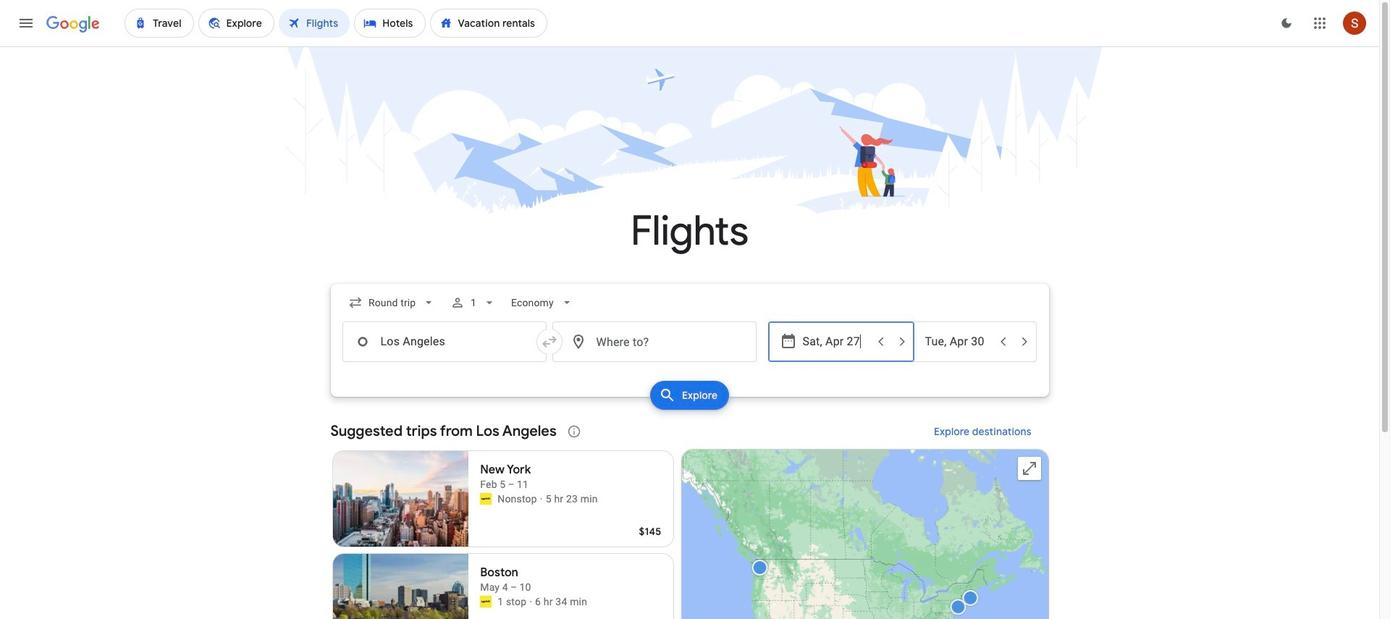 Task type: describe. For each thing, give the bounding box(es) containing it.
 image for second spirit image from the top
[[530, 595, 532, 609]]

 image for 1st spirit image from the top of the suggested trips from los angeles region
[[540, 492, 543, 506]]

Flight search field
[[319, 284, 1061, 414]]

change appearance image
[[1270, 6, 1304, 41]]



Task type: locate. For each thing, give the bounding box(es) containing it.
1 horizontal spatial  image
[[540, 492, 543, 506]]

2 spirit image from the top
[[480, 596, 492, 608]]

Departure text field
[[803, 322, 869, 361]]

None field
[[342, 290, 442, 316], [505, 290, 580, 316], [342, 290, 442, 316], [505, 290, 580, 316]]

suggested trips from los angeles region
[[331, 414, 1049, 619]]

main menu image
[[17, 14, 35, 32]]

145 US dollars text field
[[639, 525, 662, 538]]

Return text field
[[925, 322, 992, 361]]

spirit image
[[480, 493, 492, 505], [480, 596, 492, 608]]

1 vertical spatial  image
[[530, 595, 532, 609]]

1 spirit image from the top
[[480, 493, 492, 505]]

Where to? text field
[[552, 322, 756, 362]]

 image
[[540, 492, 543, 506], [530, 595, 532, 609]]

0 vertical spatial  image
[[540, 492, 543, 506]]

1 vertical spatial spirit image
[[480, 596, 492, 608]]

None text field
[[342, 322, 546, 362]]

0 horizontal spatial  image
[[530, 595, 532, 609]]

0 vertical spatial spirit image
[[480, 493, 492, 505]]



Task type: vqa. For each thing, say whether or not it's contained in the screenshot.
Change appearance image
yes



